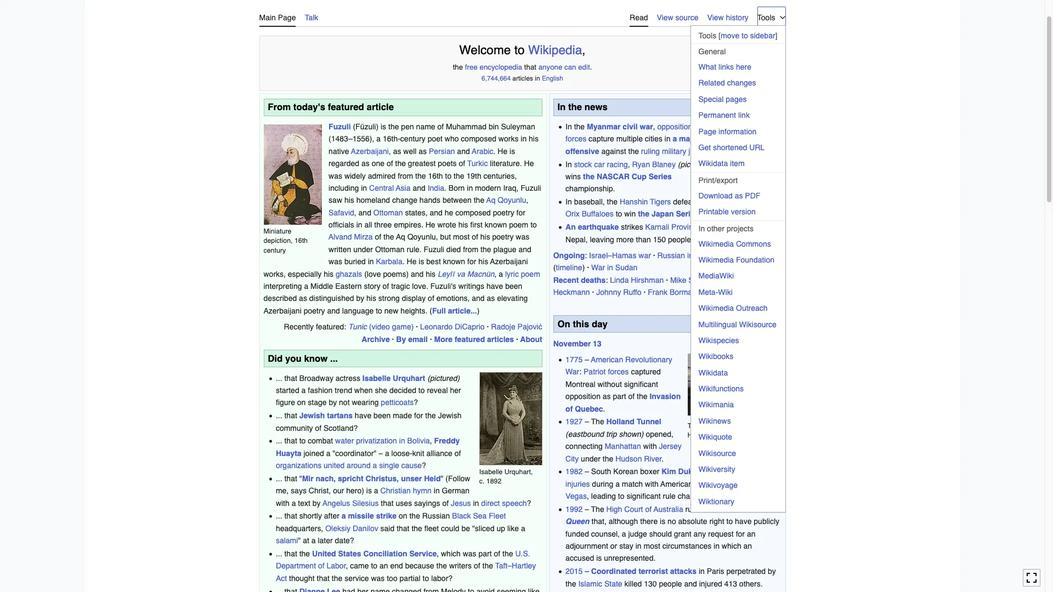 Task type: vqa. For each thing, say whether or not it's contained in the screenshot.
1982
yes



Task type: describe. For each thing, give the bounding box(es) containing it.
in up ruling military junta link
[[665, 135, 671, 143]]

meta-wiki
[[699, 288, 733, 297]]

opposition inside opposition forces
[[658, 122, 693, 131]]

his down story
[[367, 294, 377, 303]]

of inside ) is the pen name of muhammad bin suleyman (1483–1556), a 16th-century poet who composed works in his native
[[438, 122, 444, 131]]

century inside ) is the pen name of muhammad bin suleyman (1483–1556), a 16th-century poet who composed works in his native
[[401, 135, 426, 143]]

in for in other projects
[[699, 224, 705, 233]]

... for ... that shortly after a missile strike on the russian black sea fleet headquarters, oleksiy danilov said that the fleet could be "sliced up like a salami " at a later date?
[[276, 512, 282, 521]]

the up labor?
[[437, 562, 447, 571]]

coordinated
[[592, 568, 637, 576]]

from
[[268, 102, 291, 113]]

wikispecies link
[[691, 333, 786, 348]]

in left las
[[740, 480, 746, 489]]

the inside ) is the pen name of muhammad bin suleyman (1483–1556), a 16th-century poet who composed works in his native
[[389, 122, 399, 131]]

karnali province link
[[646, 223, 702, 232]]

a right the at
[[312, 537, 316, 546]]

born
[[449, 184, 465, 193]]

full article...
[[432, 307, 477, 316]]

tools for tools move to sidebar
[[699, 31, 717, 40]]

water
[[335, 437, 354, 446]]

the right writers
[[483, 562, 493, 571]]

poetry inside states, and he composed poetry for officials in all three empires. he wrote his first known poem to alvand mirza
[[493, 208, 515, 217]]

modern
[[475, 184, 501, 193]]

0 horizontal spatial featured
[[328, 102, 364, 113]]

ghazals link
[[336, 270, 362, 279]]

a left lyric
[[499, 270, 503, 279]]

in inside states, and he composed poetry for officials in all three empires. he wrote his first known poem to alvand mirza
[[357, 221, 363, 229]]

fullscreen image
[[1027, 573, 1038, 584]]

0 horizontal spatial ?
[[414, 399, 418, 407]]

, inside ghazals (love poems) and his leylī va macnūn , a lyric poem interpreting a middle eastern story of tragic love. fuzuli's writings have been described as distinguished by his strong display of emotions, and as elevating azerbaijani poetry and language to new heights. (
[[495, 270, 497, 279]]

dietrich
[[713, 505, 742, 514]]

harald heckmann link
[[554, 276, 745, 297]]

a right like
[[521, 525, 526, 533]]

0 vertical spatial page
[[278, 13, 296, 22]]

native
[[329, 147, 349, 156]]

(pictured) inside ... that  broadway actress isabelle urquhart (pictured) started a fashion trend when she decided to reveal her figure on stage by not wearing
[[428, 374, 460, 383]]

three
[[375, 221, 392, 229]]

... for ... that jewish tartans
[[276, 412, 282, 421]]

isabelle urquhart, c. 1892 image
[[480, 372, 543, 466]]

of up taft–hartley
[[494, 550, 501, 559]]

to right move
[[742, 31, 749, 40]]

of inside 'captured montreal without significant opposition as part of the'
[[629, 393, 635, 401]]

. up 1927 – the holland tunnel (eastbound trip shown)
[[604, 405, 606, 414]]

an down the publicly at the right of the page
[[748, 530, 756, 539]]

suleyman
[[501, 122, 536, 131]]

2 vertical spatial :
[[580, 368, 582, 377]]

las vegas link
[[566, 480, 760, 501]]

is inside the '" (follow me, says christ, our hero) is a'
[[367, 487, 372, 496]]

... for ... that to combat water privatization in bolivia ,
[[276, 437, 282, 446]]

of down three
[[375, 233, 382, 242]]

the for 1992 – the high court of australia ruled in
[[592, 505, 605, 514]]

the down multiple
[[629, 147, 639, 156]]

christus,
[[366, 475, 399, 484]]

wearing
[[352, 399, 379, 407]]

page inside "link"
[[699, 127, 717, 136]]

cause
[[402, 462, 422, 470]]

opened, connecting
[[566, 430, 674, 451]]

0 vertical spatial azerbaijani
[[351, 147, 389, 156]]

opened,
[[646, 430, 674, 439]]

( inside ghazals (love poems) and his leylī va macnūn , a lyric poem interpreting a middle eastern story of tragic love. fuzuli's writings have been described as distinguished by his strong display of emotions, and as elevating azerbaijani poetry and language to new heights. (
[[430, 307, 432, 316]]

in up the black sea fleet link
[[473, 499, 479, 508]]

he for . he is best known for his azerbaijani works, especially his
[[407, 258, 417, 266]]

the inside . born in modern iraq, fuzuli saw his homeland change hands between the
[[474, 196, 485, 205]]

his up middle
[[324, 270, 334, 279]]

the up taft–hartley
[[503, 550, 514, 559]]

1 horizontal spatial series
[[676, 210, 700, 219]]

. inside the . he is regarded as one of the greatest poets of
[[494, 147, 496, 156]]

is down adjournment
[[597, 555, 602, 563]]

the down greatest
[[416, 172, 426, 180]]

of left jesus
[[443, 499, 449, 508]]

tunic
[[349, 323, 367, 332]]

in down wikivoyage on the right of page
[[710, 492, 715, 501]]

1 horizontal spatial american
[[661, 480, 693, 489]]

was up writers
[[463, 550, 477, 559]]

to inside 'that, although there is no absolute right to have publicly funded counsel, a judge should grant any request for an adjournment or stay in most circumstances in which an accused is unrepresented.'
[[727, 518, 733, 527]]

a inside ) is the pen name of muhammad bin suleyman (1483–1556), a 16th-century poet who composed works in his native
[[377, 135, 381, 143]]

wikinews link
[[691, 414, 786, 429]]

labor?
[[432, 575, 453, 583]]

the up buffaloes
[[607, 198, 618, 206]]

0 vertical spatial war
[[640, 122, 654, 131]]

as left the pdf
[[735, 191, 743, 200]]

to up high
[[619, 492, 625, 501]]

source
[[676, 13, 699, 22]]

most inside 'that, although there is no absolute right to have publicly funded counsel, a judge should grant any request for an adjournment or stay in most circumstances in which an accused is unrepresented.'
[[644, 542, 661, 551]]

jewish inside have been made for the jewish community of scotland?
[[438, 412, 462, 421]]

and up love.
[[411, 270, 424, 279]]

win
[[625, 210, 636, 219]]

0 vertical spatial changes
[[728, 79, 757, 88]]

the down labor
[[332, 575, 343, 583]]

an down conciliation
[[380, 562, 388, 571]]

0 vertical spatial wikisource
[[740, 320, 777, 329]]

wikiquote link
[[691, 430, 786, 445]]

described
[[264, 294, 297, 303]]

he for literature. he was widely admired from the 16th to the 19th centuries, including in
[[524, 159, 534, 168]]

linda hirshman link
[[610, 276, 664, 285]]

united states conciliation service link
[[312, 550, 437, 559]]

wikimedia for wikimedia foundation
[[699, 256, 734, 265]]

the nascar cup series link
[[583, 172, 672, 181]]

a left match
[[616, 480, 620, 489]]

name
[[416, 122, 436, 131]]

an down 'davies' on the right of page
[[748, 301, 757, 309]]

in down israel–hamas
[[608, 264, 614, 272]]

of right writers
[[474, 562, 481, 571]]

the down in the news
[[575, 122, 585, 131]]

a down 'especially'
[[304, 282, 309, 291]]

of inside u.s. department of labor
[[318, 562, 325, 571]]

his inside states, and he composed poetry for officials in all three empires. he wrote his first known poem to alvand mirza
[[459, 221, 469, 229]]

of inside the eastbound trip of the holland tunnel
[[747, 422, 752, 430]]

fuzuli inside . born in modern iraq, fuzuli saw his homeland change hands between the
[[521, 184, 542, 193]]

most inside of the aq qoyunlu, but most of his poetry was written under ottoman rule. fuzuli died from the plague and was buried in
[[453, 233, 470, 242]]

in up loose-
[[399, 437, 405, 446]]

a inside in german with a text by
[[292, 499, 296, 508]]

the left plague
[[481, 245, 492, 254]]

russian inside the ... that shortly after a missile strike on the russian black sea fleet headquarters, oleksiy danilov said that the fleet could be "sliced up like a salami " at a later date?
[[423, 512, 450, 521]]

miniature depiction, 16th century image
[[264, 125, 322, 225]]

the down the at
[[300, 550, 310, 559]]

view history link
[[708, 7, 749, 26]]

16th inside literature. he was widely admired from the 16th to the 19th centuries, including in
[[428, 172, 443, 180]]

baseball,
[[575, 198, 605, 206]]

as up greatest
[[419, 147, 427, 156]]

"sliced
[[473, 525, 495, 533]]

in inside ) is the pen name of muhammad bin suleyman (1483–1556), a 16th-century poet who composed works in his native
[[521, 135, 527, 143]]

as left well
[[393, 147, 401, 156]]

have inside have been made for the jewish community of scotland?
[[355, 412, 372, 421]]

cities
[[645, 135, 663, 143]]

is left no at the bottom of the page
[[660, 518, 666, 527]]

2 horizontal spatial :
[[606, 276, 608, 285]]

wikidata for wikidata item
[[699, 159, 729, 168]]

the down three
[[384, 233, 394, 242]]

to inside ... that  broadway actress isabelle urquhart (pictured) started a fashion trend when she decided to reveal her figure on stage by not wearing
[[419, 386, 425, 395]]

general
[[699, 47, 726, 56]]

on inside the ... that shortly after a missile strike on the russian black sea fleet headquarters, oleksiy danilov said that the fleet could be "sliced up like a salami " at a later date?
[[399, 512, 408, 521]]

century inside "miniature depiction, 16th century"
[[264, 246, 286, 255]]

1 vertical spatial people
[[660, 580, 683, 589]]

was down written
[[329, 258, 343, 266]]

wikimedia for wikimedia outreach
[[699, 304, 734, 313]]

his up macnūn
[[479, 258, 489, 266]]

1927
[[566, 418, 583, 427]]

that right said at the bottom of page
[[397, 525, 410, 533]]

paris
[[707, 568, 725, 576]]

earthquake
[[578, 223, 619, 232]]

" up the says
[[300, 475, 302, 484]]

, inside ", nepal, leaving more than 150 people dead."
[[702, 223, 704, 232]]

of up strong
[[383, 282, 389, 291]]

including
[[329, 184, 359, 193]]

his inside ) is the pen name of muhammad bin suleyman (1483–1556), a 16th-century poet who composed works in his native
[[529, 135, 539, 143]]

– for 1982
[[585, 468, 589, 477]]

(pictured) inside in stock car racing , ryan blaney (pictured) wins the nascar cup series championship. in baseball, the hanshin tigers defeat the orix buffaloes to win the japan series .
[[678, 160, 711, 169]]

the down hanshin tigers link
[[638, 210, 650, 219]]

0 vertical spatial (
[[353, 122, 356, 131]]

the up born at the left top of page
[[454, 172, 465, 180]]

to inside literature. he was widely admired from the 16th to the 19th centuries, including in
[[445, 172, 452, 180]]

with inside in german with a text by
[[276, 499, 290, 508]]

permanent
[[699, 111, 737, 120]]

mirza
[[354, 233, 373, 242]]

later
[[318, 537, 333, 546]]

davies
[[730, 288, 753, 297]]

the inside the free encyclopedia that anyone can edit . 6,744,664 articles in english
[[453, 63, 463, 72]]

ongoing :
[[554, 251, 590, 260]]

to down community
[[300, 437, 306, 446]]

buffaloes
[[582, 210, 614, 219]]

the inside have been made for the jewish community of scotland?
[[426, 412, 436, 421]]

of down first
[[472, 233, 479, 242]]

officials
[[329, 221, 354, 229]]

direct
[[482, 499, 500, 508]]

composed inside ) is the pen name of muhammad bin suleyman (1483–1556), a 16th-century poet who composed works in his native
[[461, 135, 497, 143]]

as left elevating
[[487, 294, 495, 303]]

in inside the free encyclopedia that anyone can edit . 6,744,664 articles in english
[[535, 75, 540, 82]]

in inside in german with a text by
[[434, 487, 440, 496]]

in right stay
[[636, 542, 642, 551]]

american inside american revolutionary war
[[591, 356, 624, 364]]

russian inside russian invasion of ukraine timeline
[[658, 251, 686, 260]]

dietrich v the queen
[[566, 505, 764, 527]]

0 vertical spatial with
[[644, 442, 657, 451]]

more featured articles
[[435, 335, 514, 344]]

civil
[[623, 122, 638, 131]]

or
[[611, 542, 618, 551]]

. up 1982 – south korean boxer kim duk-koo suffered fatal
[[662, 455, 664, 464]]

deaths
[[581, 276, 606, 285]]

she
[[375, 386, 388, 395]]

and down writings
[[472, 294, 485, 303]]

captured
[[631, 368, 661, 377]]

a inside 'that, although there is no absolute right to have publicly funded counsel, a judge should grant any request for an adjournment or stay in most circumstances in which an accused is unrepresented.'
[[622, 530, 627, 539]]

in right ruled
[[705, 505, 711, 514]]

iraq,
[[504, 184, 519, 193]]

1 horizontal spatial featured
[[455, 335, 485, 344]]

free
[[465, 63, 478, 72]]

is inside ) is the pen name of muhammad bin suleyman (1483–1556), a 16th-century poet who composed works in his native
[[381, 122, 386, 131]]

in inside of the aq qoyunlu, but most of his poetry was written under ottoman rule. fuzuli died from the plague and was buried in
[[368, 258, 374, 266]]

to down , came to an end because the writers of the
[[423, 575, 429, 583]]

freddy
[[435, 437, 460, 446]]

which inside 'that, although there is no absolute right to have publicly funded counsel, a judge should grant any request for an adjournment or stay in most circumstances in which an accused is unrepresented.'
[[722, 542, 742, 551]]

nach,
[[316, 475, 336, 484]]

love.
[[412, 282, 429, 291]]

to inside ghazals (love poems) and his leylī va macnūn , a lyric poem interpreting a middle eastern story of tragic love. fuzuli's writings have been described as distinguished by his strong display of emotions, and as elevating azerbaijani poetry and language to new heights. (
[[376, 307, 383, 316]]

of right poets in the top left of the page
[[459, 159, 466, 168]]

in down request on the right bottom of page
[[714, 542, 720, 551]]

timeline link
[[556, 264, 583, 272]]

1 jewish from the left
[[300, 412, 325, 421]]

fleet
[[489, 512, 506, 521]]

view source link
[[657, 7, 699, 26]]

in for in stock car racing , ryan blaney (pictured) wins the nascar cup series championship. in baseball, the hanshin tigers defeat the orix buffaloes to win the japan series .
[[566, 160, 572, 169]]

what links here link
[[691, 59, 786, 75]]

was left too
[[371, 575, 385, 583]]

he for . he is regarded as one of the greatest poets of
[[498, 147, 508, 156]]

what
[[699, 63, 717, 71]]

... for ... that the united states conciliation service , which was part of the
[[276, 550, 282, 559]]

the down uses
[[410, 512, 420, 521]]

413
[[725, 580, 738, 589]]

change
[[392, 196, 418, 205]]

of right one
[[387, 159, 393, 168]]

as right the described
[[299, 294, 307, 303]]

to up the free encyclopedia that anyone can edit . 6,744,664 articles in english
[[515, 43, 525, 57]]

printable version
[[699, 208, 756, 216]]

ottoman inside aq qoyunlu , safavid , and ottoman
[[374, 208, 403, 217]]

: patriot forces
[[580, 368, 629, 377]]

service
[[410, 550, 437, 559]]

ryan blaney in may 2023 image
[[715, 122, 782, 210]]

sport.
[[730, 492, 750, 501]]

) inside ) is the pen name of muhammad bin suleyman (1483–1556), a 16th-century poet who composed works in his native
[[376, 122, 379, 131]]

strong
[[379, 294, 400, 303]]

0 horizontal spatial article
[[367, 102, 394, 113]]

his down best
[[426, 270, 436, 279]]

here
[[737, 63, 752, 71]]

his inside . born in modern iraq, fuzuli saw his homeland change hands between the
[[345, 196, 354, 205]]

that for ... that the united states conciliation service , which was part of the
[[285, 550, 297, 559]]

was up plague
[[516, 233, 530, 242]]

for inside have been made for the jewish community of scotland?
[[414, 412, 423, 421]]

the up south
[[603, 455, 614, 464]]

articles inside the free encyclopedia that anyone can edit . 6,744,664 articles in english
[[513, 75, 534, 82]]

azerbaijani inside . he is best known for his azerbaijani works, especially his
[[491, 258, 528, 266]]

christ,
[[309, 487, 331, 496]]

a up mir nach, spricht christus, unser held link
[[373, 462, 377, 470]]

the up the championship.
[[583, 172, 595, 181]]

an up perpetrated
[[744, 542, 753, 551]]

the left 'news'
[[569, 102, 582, 113]]

a right after
[[342, 512, 346, 521]]

russian invasion of ukraine timeline
[[556, 251, 753, 272]]

and inside states, and he composed poetry for officials in all three empires. he wrote his first known poem to alvand mirza
[[430, 208, 443, 217]]

in paris perpetrated by the
[[566, 568, 777, 589]]

eastern
[[336, 282, 362, 291]]

, came to an end because the writers of the
[[346, 562, 496, 571]]

1982 link
[[566, 468, 583, 477]]

after
[[324, 512, 340, 521]]

aq inside of the aq qoyunlu, but most of his poetry was written under ottoman rule. fuzuli died from the plague and was buried in
[[396, 233, 406, 242]]

wikimedia for wikimedia commons
[[699, 240, 734, 248]]

that for ... that  broadway actress isabelle urquhart (pictured) started a fashion trend when she decided to reveal her figure on stage by not wearing
[[285, 374, 297, 383]]

1 vertical spatial articles
[[487, 335, 514, 344]]

and down distinguished
[[327, 307, 340, 316]]

trip inside 1927 – the holland tunnel (eastbound trip shown)
[[607, 430, 617, 439]]

of up there
[[646, 505, 652, 514]]

and down who
[[457, 147, 470, 156]]

city
[[566, 455, 579, 464]]

printable
[[699, 208, 729, 216]]

1 vertical spatial under
[[581, 455, 601, 464]]

edit
[[579, 63, 590, 72]]

been inside have been made for the jewish community of scotland?
[[374, 412, 391, 421]]

a up single
[[385, 449, 390, 458]]

right
[[710, 518, 725, 527]]

a inside the '" (follow me, says christ, our hero) is a'
[[374, 487, 379, 496]]

the inside in paris perpetrated by the
[[566, 580, 577, 589]]

under inside of the aq qoyunlu, but most of his poetry was written under ottoman rule. fuzuli died from the plague and was buried in
[[354, 245, 373, 254]]

0 horizontal spatial fuzuli
[[329, 122, 351, 131]]

1 horizontal spatial ryan
[[715, 212, 731, 221]]

during a match with american ray mancini in
[[590, 480, 748, 489]]

meta-wiki link
[[691, 285, 786, 300]]

azerbaijani inside ghazals (love poems) and his leylī va macnūn , a lyric poem interpreting a middle eastern story of tragic love. fuzuli's writings have been described as distinguished by his strong display of emotions, and as elevating azerbaijani poetry and language to new heights. (
[[264, 307, 302, 316]]

eastbound
[[702, 422, 733, 430]]

known inside states, and he composed poetry for officials in all three empires. he wrote his first known poem to alvand mirza
[[485, 221, 507, 229]]

0 vertical spatial :
[[585, 251, 587, 260]]

0 vertical spatial series
[[649, 172, 672, 181]]

the up printable
[[697, 198, 708, 206]]

to down united states conciliation service link
[[371, 562, 378, 571]]

miniature depiction, 16th century
[[264, 227, 308, 255]]

0 horizontal spatial wikisource
[[699, 449, 737, 458]]

tools move to sidebar
[[699, 31, 776, 40]]



Task type: locate. For each thing, give the bounding box(es) containing it.
ryan inside in stock car racing , ryan blaney (pictured) wins the nascar cup series championship. in baseball, the hanshin tigers defeat the orix buffaloes to win the japan series .
[[633, 160, 651, 169]]

1 horizontal spatial )
[[477, 307, 480, 316]]

tunnel up opened,
[[637, 418, 662, 427]]

have inside ghazals (love poems) and his leylī va macnūn , a lyric poem interpreting a middle eastern story of tragic love. fuzuli's writings have been described as distinguished by his strong display of emotions, and as elevating azerbaijani poetry and language to new heights. (
[[487, 282, 504, 291]]

from inside of the aq qoyunlu, but most of his poetry was written under ottoman rule. fuzuli died from the plague and was buried in
[[463, 245, 479, 254]]

3 ... from the top
[[276, 437, 282, 446]]

0 vertical spatial have
[[487, 282, 504, 291]]

tunnel inside the eastbound trip of the holland tunnel
[[713, 432, 733, 440]]

in inside in paris perpetrated by the
[[699, 568, 705, 576]]

invasion of quebec link
[[566, 393, 681, 414]]

the up "that,"
[[592, 505, 605, 514]]

the inside the . he is regarded as one of the greatest poets of
[[395, 159, 406, 168]]

decided
[[390, 386, 417, 395]]

most up died
[[453, 233, 470, 242]]

in for in the myanmar civil war ,
[[566, 122, 572, 131]]

1 horizontal spatial tunnel
[[713, 432, 733, 440]]

suffered
[[712, 468, 739, 477]]

the inside 'captured montreal without significant opposition as part of the'
[[637, 393, 648, 401]]

1 vertical spatial 16th
[[295, 237, 308, 245]]

he inside literature. he was widely admired from the 16th to the 19th centuries, including in
[[524, 159, 534, 168]]

nascar
[[597, 172, 630, 181]]

1 vertical spatial holland
[[688, 432, 711, 440]]

holland tunnel link
[[607, 418, 662, 427]]

in left all
[[357, 221, 363, 229]]

poetry inside ghazals (love poems) and his leylī va macnūn , a lyric poem interpreting a middle eastern story of tragic love. fuzuli's writings have been described as distinguished by his strong display of emotions, and as elevating azerbaijani poetry and language to new heights. (
[[304, 307, 325, 316]]

: up johnny at right
[[606, 276, 608, 285]]

... up me,
[[276, 475, 282, 484]]

1 vertical spatial page
[[699, 127, 717, 136]]

1 vertical spatial with
[[645, 480, 659, 489]]

petticoats link
[[381, 399, 414, 407]]

0 horizontal spatial opposition
[[566, 393, 601, 401]]

. inside . born in modern iraq, fuzuli saw his homeland change hands between the
[[445, 184, 447, 193]]

... inside the ... that shortly after a missile strike on the russian black sea fleet headquarters, oleksiy danilov said that the fleet could be "sliced up like a salami " at a later date?
[[276, 512, 282, 521]]

ghazals
[[336, 270, 362, 279]]

holland up shown)
[[607, 418, 635, 427]]

1 horizontal spatial fuzuli
[[424, 245, 445, 254]]

1 – from the top
[[585, 356, 589, 364]]

part down the without
[[613, 393, 627, 401]]

azerbaijani up one
[[351, 147, 389, 156]]

ottoman up karbala
[[375, 245, 405, 254]]

0 horizontal spatial isabelle
[[363, 374, 391, 383]]

people inside ", nepal, leaving more than 150 people dead."
[[668, 235, 692, 244]]

2 vertical spatial ?
[[527, 499, 532, 508]]

offensive
[[566, 147, 600, 156]]

. inside the free encyclopedia that anyone can edit . 6,744,664 articles in english
[[590, 63, 592, 72]]

. up province
[[700, 210, 702, 219]]

known inside . he is best known for his azerbaijani works, especially his
[[443, 258, 466, 266]]

significant inside 'captured montreal without significant opposition as part of the'
[[624, 380, 659, 389]]

2015 – coordinated terrorist attacks
[[566, 568, 697, 576]]

significant for without
[[624, 380, 659, 389]]

0 horizontal spatial known
[[443, 258, 466, 266]]

ottoman up three
[[374, 208, 403, 217]]

the left fleet
[[412, 525, 423, 533]]

poetry inside of the aq qoyunlu, but most of his poetry was written under ottoman rule. fuzuli died from the plague and was buried in
[[493, 233, 514, 242]]

leonardo dicaprio
[[421, 323, 485, 332]]

isabelle up the c. 1892
[[480, 468, 503, 476]]

with up river
[[644, 442, 657, 451]]

5 – from the top
[[585, 568, 589, 576]]

salami
[[276, 537, 298, 546]]

main content
[[255, 2, 791, 593]]

, inside in stock car racing , ryan blaney (pictured) wins the nascar cup series championship. in baseball, the hanshin tigers defeat the orix buffaloes to win the japan series .
[[628, 160, 630, 169]]

that for thought that the service was too partial to labor?
[[317, 575, 330, 583]]

tunnel down 'eastbound'
[[713, 432, 733, 440]]

by inside in german with a text by
[[313, 499, 321, 508]]

1775
[[566, 356, 583, 364]]

" (follow me, says christ, our hero) is a
[[276, 475, 471, 496]]

that inside ... that  broadway actress isabelle urquhart (pictured) started a fashion trend when she decided to reveal her figure on stage by not wearing
[[285, 374, 297, 383]]

isabelle inside ... that  broadway actress isabelle urquhart (pictured) started a fashion trend when she decided to reveal her figure on stage by not wearing
[[363, 374, 391, 383]]

on inside ... that  broadway actress isabelle urquhart (pictured) started a fashion trend when she decided to reveal her figure on stage by not wearing
[[297, 399, 306, 407]]

is down mir nach, spricht christus, unser held link
[[367, 487, 372, 496]]

to
[[742, 31, 749, 40], [515, 43, 525, 57], [445, 172, 452, 180], [616, 210, 623, 219], [531, 221, 537, 229], [376, 307, 383, 316], [419, 386, 425, 395], [300, 437, 306, 446], [619, 492, 625, 501], [727, 518, 733, 527], [371, 562, 378, 571], [423, 575, 429, 583]]

0 horizontal spatial trip
[[607, 430, 617, 439]]

by right perpetrated
[[768, 568, 777, 576]]

0 vertical spatial american
[[591, 356, 624, 364]]

0 horizontal spatial part
[[479, 550, 492, 559]]

by inside ... that  broadway actress isabelle urquhart (pictured) started a fashion trend when she decided to reveal her figure on stage by not wearing
[[329, 399, 337, 407]]

2 – from the top
[[585, 418, 589, 427]]

mediawiki
[[699, 272, 734, 281]]

that for ... that shortly after a missile strike on the russian black sea fleet headquarters, oleksiy danilov said that the fleet could be "sliced up like a salami " at a later date?
[[285, 512, 297, 521]]

war up cities
[[640, 122, 654, 131]]

for right request on the right bottom of page
[[736, 530, 745, 539]]

view for view history
[[708, 13, 724, 22]]

wikibooks link
[[691, 349, 786, 365]]

0 horizontal spatial tools
[[699, 31, 717, 40]]

ruled
[[686, 505, 703, 514]]

to inside states, and he composed poetry for officials in all three empires. he wrote his first known poem to alvand mirza
[[531, 221, 537, 229]]

featured up fuzuli link
[[328, 102, 364, 113]]

download
[[699, 191, 733, 200]]

he up the qoyunlu,
[[426, 221, 436, 229]]

war in sudan
[[592, 264, 638, 272]]

... inside ... that  broadway actress isabelle urquhart (pictured) started a fashion trend when she decided to reveal her figure on stage by not wearing
[[276, 374, 282, 383]]

a up united
[[326, 449, 331, 458]]

poetry up recently featured: at the bottom left of the page
[[304, 307, 325, 316]]

and
[[457, 147, 470, 156], [413, 184, 426, 193], [359, 208, 372, 217], [430, 208, 443, 217], [519, 245, 532, 254], [411, 270, 424, 279], [472, 294, 485, 303], [327, 307, 340, 316], [685, 580, 698, 589]]

ongoing link
[[554, 251, 585, 260]]

composed inside states, and he composed poetry for officials in all three empires. he wrote his first known poem to alvand mirza
[[456, 208, 491, 217]]

for down qoyunlu
[[517, 208, 526, 217]]

empires.
[[394, 221, 424, 229]]

wikivoyage link
[[691, 478, 786, 494]]

1 vertical spatial series
[[676, 210, 700, 219]]

opposition down montreal
[[566, 393, 601, 401]]

opposition forces
[[566, 122, 693, 143]]

1 vertical spatial from
[[463, 245, 479, 254]]

2 jewish from the left
[[438, 412, 462, 421]]

"coordinator" –
[[333, 449, 383, 458]]

4 – from the top
[[585, 505, 589, 514]]

isabelle urquhart, c. 1892
[[480, 468, 533, 486]]

– right 1992 link
[[585, 505, 589, 514]]

linda hirshman
[[610, 276, 664, 285]]

5 ... from the top
[[276, 512, 282, 521]]

(eastbound
[[566, 430, 604, 439]]

6,744,664
[[482, 75, 511, 82]]

sea
[[473, 512, 487, 521]]

he inside the . he is regarded as one of the greatest poets of
[[498, 147, 508, 156]]

wikimania link
[[691, 398, 786, 413]]

1 view from the left
[[657, 13, 674, 22]]

and right plague
[[519, 245, 532, 254]]

made
[[393, 412, 412, 421]]

) up dicaprio
[[477, 307, 480, 316]]

with down boxer
[[645, 480, 659, 489]]

wiktionary
[[699, 498, 735, 507]]

2 vertical spatial azerbaijani
[[264, 307, 302, 316]]

related changes
[[699, 79, 757, 88]]

of inside russian invasion of ukraine timeline
[[718, 251, 725, 260]]

... up the huayta
[[276, 437, 282, 446]]

1 horizontal spatial article
[[759, 301, 782, 309]]

to inside in stock car racing , ryan blaney (pictured) wins the nascar cup series championship. in baseball, the hanshin tigers defeat the orix buffaloes to win the japan series .
[[616, 210, 623, 219]]

. up literature.
[[494, 147, 496, 156]]

1 vertical spatial tunnel
[[713, 432, 733, 440]]

a inside a major offensive
[[673, 135, 677, 143]]

1 vertical spatial war
[[639, 251, 651, 260]]

connecting
[[566, 442, 603, 451]]

in for in the news
[[558, 102, 566, 113]]

– right 1775 link at the right bottom of page
[[585, 356, 589, 364]]

1 vertical spatial american
[[661, 480, 693, 489]]

act
[[276, 575, 287, 583]]

1 horizontal spatial russian
[[658, 251, 686, 260]]

kim duk-koo link
[[662, 468, 709, 477]]

2 view from the left
[[708, 13, 724, 22]]

in up orix in the top of the page
[[566, 198, 572, 206]]

16th
[[428, 172, 443, 180], [295, 237, 308, 245]]

0 vertical spatial holland
[[607, 418, 635, 427]]

that down welcome to wikipedia ,
[[525, 63, 537, 72]]

middle
[[311, 282, 333, 291]]

have inside 'that, although there is no absolute right to have publicly funded counsel, a judge should grant any request for an adjournment or stay in most circumstances in which an accused is unrepresented.'
[[736, 518, 752, 527]]

...
[[276, 374, 282, 383], [276, 412, 282, 421], [276, 437, 282, 446], [276, 475, 282, 484], [276, 512, 282, 521], [276, 550, 282, 559]]

that for ... that to combat water privatization in bolivia ,
[[285, 437, 297, 446]]

0 horizontal spatial blaney
[[653, 160, 676, 169]]

0 vertical spatial part
[[613, 393, 627, 401]]

brain
[[758, 468, 775, 477]]

holland inside the eastbound trip of the holland tunnel
[[688, 432, 711, 440]]

mancini
[[711, 480, 738, 489]]

1 vertical spatial (
[[430, 307, 432, 316]]

and down attacks
[[685, 580, 698, 589]]

0 horizontal spatial series
[[649, 172, 672, 181]]

– for 1927
[[585, 418, 589, 427]]

0 horizontal spatial changes
[[678, 492, 707, 501]]

1 horizontal spatial (
[[430, 307, 432, 316]]

1 horizontal spatial century
[[401, 135, 426, 143]]

is inside the . he is regarded as one of the greatest poets of
[[510, 147, 516, 156]]

1 horizontal spatial forces
[[608, 368, 629, 377]]

0 horizontal spatial century
[[264, 246, 286, 255]]

(pictured) down junta
[[678, 160, 711, 169]]

court
[[625, 505, 644, 514]]

fatal
[[741, 468, 756, 477]]

by up the language in the bottom of the page
[[356, 294, 365, 303]]

to down dietrich
[[727, 518, 733, 527]]

1 wikimedia from the top
[[699, 240, 734, 248]]

0 vertical spatial ?
[[414, 399, 418, 407]]

of up 1927 link
[[566, 405, 573, 414]]

encyclopedia link
[[480, 63, 523, 72]]

and right "asia" at the top of the page
[[413, 184, 426, 193]]

is inside . he is best known for his azerbaijani works, especially his
[[419, 258, 425, 266]]

0 vertical spatial )
[[376, 122, 379, 131]]

is down works
[[510, 147, 516, 156]]

koo
[[696, 468, 709, 477]]

in inside literature. he was widely admired from the 16th to the 19th centuries, including in
[[361, 184, 367, 193]]

blaney inside in stock car racing , ryan blaney (pictured) wins the nascar cup series championship. in baseball, the hanshin tigers defeat the orix buffaloes to win the japan series .
[[653, 160, 676, 169]]

1 vertical spatial wikimedia
[[699, 256, 734, 265]]

the left invasion
[[637, 393, 648, 401]]

russian up fleet
[[423, 512, 450, 521]]

1 vertical spatial isabelle
[[480, 468, 503, 476]]

ruling military junta link
[[642, 147, 706, 156]]

of
[[438, 122, 444, 131], [387, 159, 393, 168], [459, 159, 466, 168], [375, 233, 382, 242], [472, 233, 479, 242], [718, 251, 725, 260], [383, 282, 389, 291], [428, 294, 435, 303], [629, 393, 635, 401], [566, 405, 573, 414], [747, 422, 752, 430], [315, 424, 322, 433], [455, 449, 461, 458], [443, 499, 449, 508], [646, 505, 652, 514], [494, 550, 501, 559], [318, 562, 325, 571], [474, 562, 481, 571]]

2 vertical spatial have
[[736, 518, 752, 527]]

opposition inside 'captured montreal without significant opposition as part of the'
[[566, 393, 601, 401]]

the left free link
[[453, 63, 463, 72]]

1 vertical spatial )
[[477, 307, 480, 316]]

johnny ruffo link
[[597, 288, 642, 297]]

ryan blaney link
[[633, 160, 676, 169]]

series
[[649, 172, 672, 181], [676, 210, 700, 219]]

1 vertical spatial blaney
[[733, 212, 753, 221]]

1 horizontal spatial (pictured)
[[678, 160, 711, 169]]

0 vertical spatial ryan
[[633, 160, 651, 169]]

6,744,664 link
[[482, 75, 511, 82]]

leylī
[[438, 270, 455, 279]]

taft–hartley
[[496, 562, 536, 571]]

read
[[630, 13, 649, 22]]

... up started at the bottom of the page
[[276, 374, 282, 383]]

invasion of quebec
[[566, 393, 681, 414]]

0 vertical spatial known
[[485, 221, 507, 229]]

for inside states, and he composed poetry for officials in all three empires. he wrote his first known poem to alvand mirza
[[517, 208, 526, 217]]

1 ... from the top
[[276, 374, 282, 383]]

... for ... that  broadway actress isabelle urquhart (pictured) started a fashion trend when she decided to reveal her figure on stage by not wearing
[[276, 374, 282, 383]]

significant for to
[[627, 492, 661, 501]]

american
[[591, 356, 624, 364], [661, 480, 693, 489]]

1 wikidata from the top
[[699, 159, 729, 168]]

his inside of the aq qoyunlu, but most of his poetry was written under ottoman rule. fuzuli died from the plague and was buried in
[[481, 233, 491, 242]]

to left win
[[616, 210, 623, 219]]

that up the department
[[285, 550, 297, 559]]

1 vertical spatial article
[[759, 301, 782, 309]]

war down than
[[639, 251, 651, 260]]

1 horizontal spatial which
[[722, 542, 742, 551]]

2 horizontal spatial ?
[[527, 499, 532, 508]]

bolivia
[[408, 437, 430, 446]]

by inside in paris perpetrated by the
[[768, 568, 777, 576]]

– inside 1927 – the holland tunnel (eastbound trip shown)
[[585, 418, 589, 427]]

the inside the eastbound trip of the holland tunnel
[[688, 422, 700, 430]]

" left the at
[[298, 537, 301, 546]]

main content containing welcome to
[[255, 2, 791, 593]]

1 vertical spatial significant
[[627, 492, 661, 501]]

0 vertical spatial ottoman
[[374, 208, 403, 217]]

1 horizontal spatial have
[[487, 282, 504, 291]]

jewish down stage
[[300, 412, 325, 421]]

wikidata for wikidata
[[699, 369, 729, 377]]

aq inside aq qoyunlu , safavid , and ottoman
[[487, 196, 496, 205]]

1 horizontal spatial on
[[399, 512, 408, 521]]

1 horizontal spatial war
[[592, 264, 606, 272]]

0 horizontal spatial american
[[591, 356, 624, 364]]

trend
[[335, 386, 353, 395]]

war down 1775
[[566, 368, 580, 377]]

1 vertical spatial wikisource
[[699, 449, 737, 458]]

1 horizontal spatial part
[[613, 393, 627, 401]]

that for ... that " mir nach, spricht christus, unser held
[[285, 475, 297, 484]]

forces inside opposition forces
[[566, 135, 587, 143]]

1 horizontal spatial been
[[506, 282, 523, 291]]

from inside literature. he was widely admired from the 16th to the 19th centuries, including in
[[398, 172, 413, 180]]

wikipedia link
[[529, 43, 583, 57]]

– for 2015
[[585, 568, 589, 576]]

1 vertical spatial opposition
[[566, 393, 601, 401]]

1 vertical spatial known
[[443, 258, 466, 266]]

fashion
[[308, 386, 333, 395]]

aq down "modern"
[[487, 196, 496, 205]]

0 horizontal spatial azerbaijani
[[264, 307, 302, 316]]

. inside . he is best known for his azerbaijani works, especially his
[[403, 258, 405, 266]]

was inside literature. he was widely admired from the 16th to the 19th centuries, including in
[[329, 172, 343, 180]]

works,
[[264, 270, 286, 279]]

for inside 'that, although there is no absolute right to have publicly funded counsel, a judge should grant any request for an adjournment or stay in most circumstances in which an accused is unrepresented.'
[[736, 530, 745, 539]]

radoje
[[491, 323, 516, 332]]

page up get
[[699, 127, 717, 136]]

anyone can edit link
[[539, 63, 590, 72]]

of down love.
[[428, 294, 435, 303]]

his down first
[[481, 233, 491, 242]]

0 vertical spatial forces
[[566, 135, 587, 143]]

3 wikimedia from the top
[[699, 304, 734, 313]]

4 ... from the top
[[276, 475, 282, 484]]

2015
[[566, 568, 583, 576]]

wikifunctions link
[[691, 382, 786, 397]]

he inside states, and he composed poetry for officials in all three empires. he wrote his first known poem to alvand mirza
[[426, 221, 436, 229]]

... down figure on the left of the page
[[276, 412, 282, 421]]

0 horizontal spatial )
[[376, 122, 379, 131]]

the down "modern"
[[474, 196, 485, 205]]

1 vertical spatial part
[[479, 550, 492, 559]]

... that jewish tartans
[[276, 412, 353, 421]]

1 horizontal spatial azerbaijani
[[351, 147, 389, 156]]

0 vertical spatial century
[[401, 135, 426, 143]]

part down "sliced
[[479, 550, 492, 559]]

for inside . he is best known for his azerbaijani works, especially his
[[468, 258, 477, 266]]

isabelle inside isabelle urquhart, c. 1892
[[480, 468, 503, 476]]

1 horizontal spatial jewish
[[438, 412, 462, 421]]

been inside ghazals (love poems) and his leylī va macnūn , a lyric poem interpreting a middle eastern story of tragic love. fuzuli's writings have been described as distinguished by his strong display of emotions, and as elevating azerbaijani poetry and language to new heights. (
[[506, 282, 523, 291]]

the for 1927 – the holland tunnel (eastbound trip shown)
[[592, 418, 605, 427]]

that inside the free encyclopedia that anyone can edit . 6,744,664 articles in english
[[525, 63, 537, 72]]

in up wins
[[566, 160, 572, 169]]

and inside of the aq qoyunlu, but most of his poetry was written under ottoman rule. fuzuli died from the plague and was buried in
[[519, 245, 532, 254]]

1 vertical spatial century
[[264, 246, 286, 255]]

at
[[303, 537, 310, 546]]

poem inside states, and he composed poetry for officials in all three empires. he wrote his first known poem to alvand mirza
[[509, 221, 529, 229]]

1 vertical spatial ryan
[[715, 212, 731, 221]]

1 vertical spatial most
[[644, 542, 661, 551]]

his left first
[[459, 221, 469, 229]]

on down uses
[[399, 512, 408, 521]]

he inside . he is best known for his azerbaijani works, especially his
[[407, 258, 417, 266]]

1 vertical spatial featured
[[455, 335, 485, 344]]

a inside ... that  broadway actress isabelle urquhart (pictured) started a fashion trend when she decided to reveal her figure on stage by not wearing
[[302, 386, 306, 395]]

poem down qoyunlu
[[509, 221, 529, 229]]

– for 1775
[[585, 356, 589, 364]]

the down wikivoyage on the right of page
[[718, 492, 728, 501]]

trip up manhattan
[[607, 430, 617, 439]]

aq qoyunlu , safavid , and ottoman
[[329, 196, 529, 217]]

poem inside ghazals (love poems) and his leylī va macnūn , a lyric poem interpreting a middle eastern story of tragic love. fuzuli's writings have been described as distinguished by his strong display of emotions, and as elevating azerbaijani poetry and language to new heights. (
[[521, 270, 541, 279]]

16th inside "miniature depiction, 16th century"
[[295, 237, 308, 245]]

0 horizontal spatial most
[[453, 233, 470, 242]]

taft–hartley act
[[276, 562, 536, 583]]

wikidata down wikibooks
[[699, 369, 729, 377]]

of down wikimania link
[[747, 422, 752, 430]]

capture
[[589, 135, 615, 143]]

1 horizontal spatial most
[[644, 542, 661, 551]]

0 horizontal spatial holland
[[607, 418, 635, 427]]

0 vertical spatial poem
[[509, 221, 529, 229]]

borman
[[670, 288, 697, 297]]

province
[[672, 223, 702, 232]]

6 ... from the top
[[276, 550, 282, 559]]

poem
[[509, 221, 529, 229], [521, 270, 541, 279]]

brain injuries
[[566, 468, 775, 489]]

that for ... that jewish tartans
[[285, 412, 297, 421]]

the inside the eastbound trip of the holland tunnel
[[754, 422, 764, 430]]

0 vertical spatial russian
[[658, 251, 686, 260]]

130
[[645, 580, 657, 589]]

16th right depiction,
[[295, 237, 308, 245]]

1 vertical spatial azerbaijani
[[491, 258, 528, 266]]

and inside aq qoyunlu , safavid , and ottoman
[[359, 208, 372, 217]]

by left not
[[329, 399, 337, 407]]

1 horizontal spatial isabelle
[[480, 468, 503, 476]]

0 vertical spatial been
[[506, 282, 523, 291]]

been up elevating
[[506, 282, 523, 291]]

frank borman link
[[648, 288, 697, 297]]

... for ... that " mir nach, spricht christus, unser held
[[276, 475, 282, 484]]

2 wikidata from the top
[[699, 369, 729, 377]]

1 horizontal spatial page
[[699, 127, 717, 136]]

people down karnali province link
[[668, 235, 692, 244]]

tools for tools
[[758, 13, 776, 22]]

he down rule.
[[407, 258, 417, 266]]

the for dietrich v the queen
[[750, 505, 764, 514]]

1 vertical spatial ottoman
[[375, 245, 405, 254]]

2 wikimedia from the top
[[699, 256, 734, 265]]

fuzuli ( füzuli
[[329, 122, 376, 131]]

of inside joined a "coordinator" – a loose-knit alliance of organizations united around a single cause ?
[[455, 449, 461, 458]]

3 – from the top
[[585, 468, 589, 477]]

view for view source
[[657, 13, 674, 22]]

0 horizontal spatial which
[[441, 550, 461, 559]]

u.s.
[[516, 550, 531, 559]]

best
[[427, 258, 441, 266]]

ryland davies link
[[703, 288, 753, 297]]

1 horizontal spatial :
[[585, 251, 587, 260]]

to down poets in the top left of the page
[[445, 172, 452, 180]]

2 horizontal spatial fuzuli
[[521, 184, 542, 193]]

part inside 'captured montreal without significant opposition as part of the'
[[613, 393, 627, 401]]

macnūn
[[467, 270, 495, 279]]

2 ... from the top
[[276, 412, 282, 421]]

ray mancini link
[[695, 480, 738, 489]]

bin
[[489, 122, 499, 131]]

1 horizontal spatial trip
[[735, 422, 745, 430]]

fuzuli right the iraq,
[[521, 184, 542, 193]]

of inside have been made for the jewish community of scotland?
[[315, 424, 322, 433]]

november
[[554, 340, 591, 348]]

1 vertical spatial fuzuli
[[521, 184, 542, 193]]

1 vertical spatial ?
[[422, 462, 426, 470]]

oleksiy danilov link
[[326, 525, 379, 533]]

broadway
[[300, 374, 334, 383]]

. right can
[[590, 63, 592, 72]]

more featured articles link
[[435, 335, 514, 344]]

that up the strike
[[381, 499, 394, 508]]

. up wikidata item
[[706, 147, 708, 156]]

tunnel inside 1927 – the holland tunnel (eastbound trip shown)
[[637, 418, 662, 427]]

1 vertical spatial wikidata
[[699, 369, 729, 377]]

that up community
[[285, 412, 297, 421]]

– for 1992
[[585, 505, 589, 514]]

of inside invasion of quebec
[[566, 405, 573, 414]]

series down defeat at the right top
[[676, 210, 700, 219]]

1 vertical spatial poem
[[521, 270, 541, 279]]

aq qoyunlu link
[[487, 196, 527, 205]]

known right first
[[485, 221, 507, 229]]

1 vertical spatial (pictured)
[[428, 374, 460, 383]]

1 horizontal spatial blaney
[[733, 212, 753, 221]]

an earthquake strikes karnali province
[[566, 223, 702, 232]]

? inside joined a "coordinator" – a loose-knit alliance of organizations united around a single cause ?
[[422, 462, 426, 470]]

manhattan
[[605, 442, 642, 451]]

like
[[508, 525, 519, 533]]

stock
[[575, 160, 592, 169]]

a left text
[[292, 499, 296, 508]]



